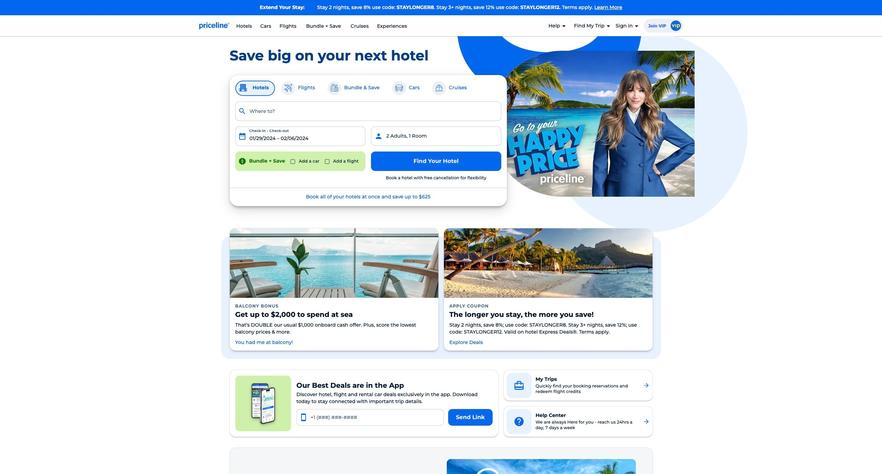 Task type: locate. For each thing, give the bounding box(es) containing it.
app screenshot image
[[235, 376, 291, 432]]

None field
[[235, 101, 502, 121]]



Task type: describe. For each thing, give the bounding box(es) containing it.
priceline.com home image
[[199, 22, 230, 29]]

arrowright image
[[643, 419, 650, 426]]

Check-in - Check-out field
[[235, 127, 366, 146]]

types of travel tab list
[[235, 81, 502, 96]]

arrowright image
[[643, 382, 650, 389]]

Where to? field
[[235, 101, 502, 121]]

vip badge icon image
[[671, 20, 682, 31]]

traveler selection text field
[[371, 127, 502, 146]]

+1 (###) ###-#### field
[[297, 410, 445, 426]]



Task type: vqa. For each thing, say whether or not it's contained in the screenshot.
2nd mon
no



